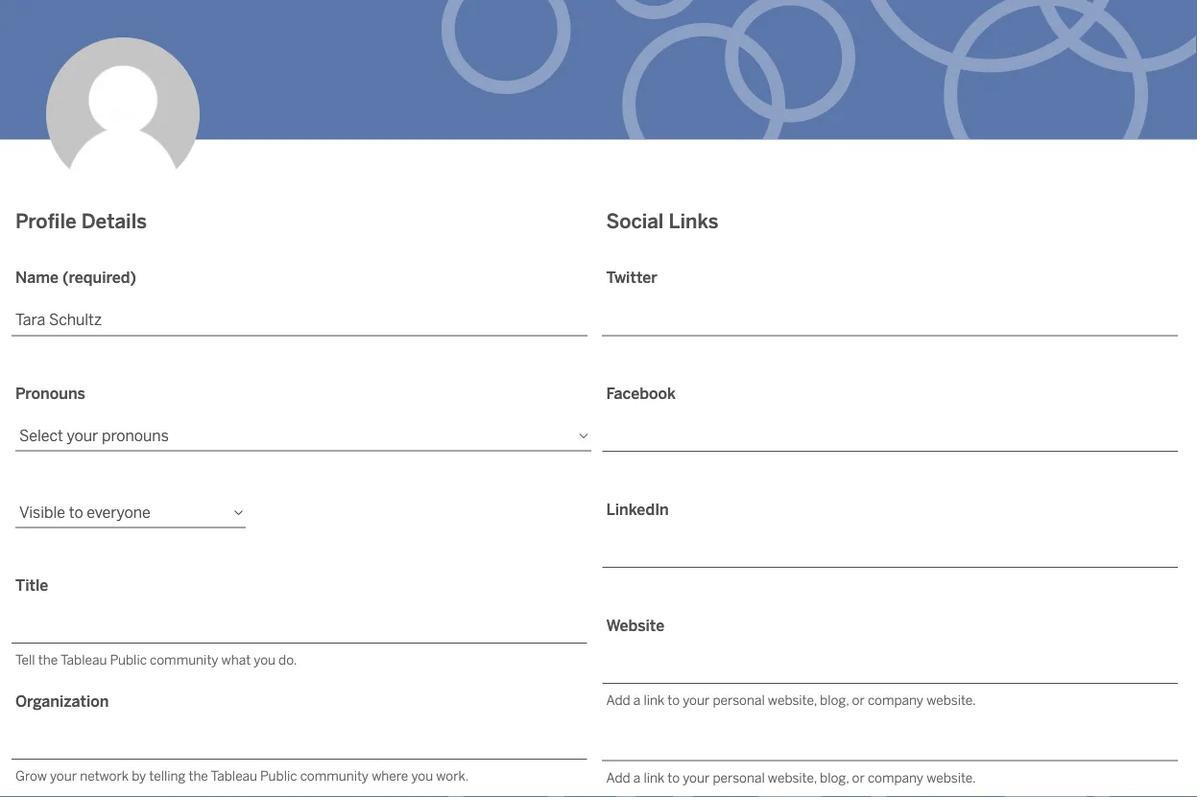 Task type: vqa. For each thing, say whether or not it's contained in the screenshot.
first A from the bottom of the dialog containing Profile Details
yes



Task type: describe. For each thing, give the bounding box(es) containing it.
2 a from the top
[[634, 770, 641, 786]]

2 company from the top
[[868, 770, 924, 786]]

1 a from the top
[[634, 693, 641, 709]]

tara
[[46, 325, 132, 378]]

linkedin
[[606, 501, 669, 519]]

connect
[[487, 99, 546, 118]]

Tell the Tableau Public community what you do. field
[[12, 613, 587, 644]]

1 personal from the top
[[713, 693, 765, 709]]

Grow your network by telling the Tableau Public community where you work. field
[[12, 729, 587, 760]]

0 horizontal spatial you
[[254, 653, 276, 669]]

1 add from the top
[[606, 693, 631, 709]]

links
[[669, 210, 719, 234]]

network
[[80, 769, 129, 785]]

me
[[990, 99, 1012, 118]]

profile details
[[15, 210, 147, 234]]

telling
[[149, 769, 186, 785]]

2 workbook thumbnail image from the left
[[421, 580, 775, 798]]

skills
[[327, 99, 362, 118]]

1 workbook thumbnail image from the left
[[47, 580, 400, 798]]

grow
[[15, 769, 47, 785]]

tara schultz
[[46, 325, 293, 378]]

social
[[606, 210, 664, 234]]

2 add a link to your personal website, blog, or company website. field from the top
[[603, 730, 1178, 762]]

twitter
[[606, 269, 658, 287]]

with
[[550, 99, 579, 118]]

take
[[224, 99, 254, 118]]

dialog containing profile details
[[0, 0, 1197, 798]]

schultz
[[142, 325, 293, 378]]

1 add a link to your personal website, blog, or company website. field from the top
[[603, 653, 1178, 684]]

do.
[[279, 653, 297, 669]]

0 vertical spatial tableau
[[609, 99, 663, 118]]

learning.
[[882, 99, 942, 118]]

grow your network by telling the tableau public community where you work.
[[15, 769, 469, 785]]

tell
[[15, 653, 35, 669]]

community
[[667, 99, 749, 118]]

2 or from the top
[[852, 770, 865, 786]]

profile
[[15, 210, 77, 234]]

1 or from the top
[[852, 693, 865, 709]]

2 avatar image from the top
[[46, 165, 200, 319]]

the right with
[[583, 99, 606, 118]]

organization
[[15, 693, 109, 711]]

pronouns
[[15, 385, 85, 403]]

work.
[[436, 769, 469, 785]]



Task type: locate. For each thing, give the bounding box(es) containing it.
1 vertical spatial public
[[260, 769, 297, 785]]

0 vertical spatial public
[[110, 653, 147, 669]]

details
[[81, 210, 147, 234]]

the right the telling
[[189, 769, 208, 785]]

website
[[606, 617, 665, 635]]

0 vertical spatial a
[[634, 693, 641, 709]]

a
[[634, 693, 641, 709], [634, 770, 641, 786]]

1 blog, from the top
[[820, 693, 849, 709]]

1 add a link to your personal website, blog, or company website. from the top
[[606, 693, 976, 709]]

0 vertical spatial community
[[150, 653, 218, 669]]

workbook thumbnail image
[[47, 580, 400, 798], [421, 580, 775, 798]]

what
[[221, 653, 251, 669]]

2 blog, from the top
[[820, 770, 849, 786]]

website.
[[927, 693, 976, 709], [927, 770, 976, 786]]

want
[[166, 99, 202, 118]]

tableau right the telling
[[211, 769, 257, 785]]

name (required)
[[15, 269, 136, 287]]

tableau up 'organization'
[[60, 653, 107, 669]]

show me link
[[946, 99, 1012, 118]]

go to search image
[[1105, 48, 1174, 71]]

add a link to your personal website, blog, or company website.
[[606, 693, 976, 709], [606, 770, 976, 786]]

1 vertical spatial or
[[852, 770, 865, 786]]

1 vertical spatial company
[[868, 770, 924, 786]]

public
[[110, 653, 147, 669], [260, 769, 297, 785]]

1 vertical spatial personal
[[713, 770, 765, 786]]

name
[[15, 269, 59, 287]]

you left do.
[[254, 653, 276, 669]]

2 add from the top
[[606, 770, 631, 786]]

0 vertical spatial website.
[[927, 693, 976, 709]]

1 vertical spatial blog,
[[820, 770, 849, 786]]

0 vertical spatial or
[[852, 693, 865, 709]]

to
[[206, 99, 220, 118], [366, 99, 380, 118], [753, 99, 767, 118], [668, 693, 680, 709], [668, 770, 680, 786]]

0 horizontal spatial workbook thumbnail image
[[47, 580, 400, 798]]

1 horizontal spatial you
[[411, 769, 433, 785]]

(required)
[[62, 269, 136, 287]]

title
[[15, 577, 48, 595]]

1 vertical spatial add a link to your personal website, blog, or company website. field
[[603, 730, 1178, 762]]

level?
[[444, 99, 483, 118]]

2 website, from the top
[[768, 770, 817, 786]]

avatar image
[[46, 37, 200, 191], [46, 165, 200, 319]]

you
[[254, 653, 276, 669], [411, 769, 433, 785]]

0 horizontal spatial public
[[110, 653, 147, 669]]

or
[[852, 693, 865, 709], [852, 770, 865, 786]]

0 vertical spatial link
[[644, 693, 665, 709]]

by
[[132, 769, 146, 785]]

0 vertical spatial personal
[[713, 693, 765, 709]]

1 horizontal spatial community
[[300, 769, 369, 785]]

LinkedIn field
[[603, 537, 1178, 568]]

2 vertical spatial tableau
[[211, 769, 257, 785]]

0 vertical spatial website,
[[768, 693, 817, 709]]

Twitter field
[[603, 305, 1178, 336]]

2 horizontal spatial tableau
[[609, 99, 663, 118]]

the left next
[[383, 99, 406, 118]]

1 website. from the top
[[927, 693, 976, 709]]

dialog
[[0, 0, 1197, 798]]

facebook
[[606, 385, 676, 403]]

logo image
[[46, 45, 188, 70]]

company
[[868, 693, 924, 709], [868, 770, 924, 786]]

community
[[150, 653, 218, 669], [300, 769, 369, 785]]

Facebook field
[[603, 421, 1178, 452]]

0 vertical spatial you
[[254, 653, 276, 669]]

1 horizontal spatial public
[[260, 769, 297, 785]]

1 horizontal spatial workbook thumbnail image
[[421, 580, 775, 798]]

tableau
[[609, 99, 663, 118], [60, 653, 107, 669], [211, 769, 257, 785]]

next
[[410, 99, 440, 118]]

1 vertical spatial add
[[606, 770, 631, 786]]

1 vertical spatial community
[[300, 769, 369, 785]]

Add a link to your personal website, blog, or company website. field
[[603, 653, 1178, 684], [603, 730, 1178, 762]]

1 horizontal spatial tableau
[[211, 769, 257, 785]]

0 vertical spatial add
[[606, 693, 631, 709]]

community down organization field
[[300, 769, 369, 785]]

1 link from the top
[[644, 693, 665, 709]]

social links
[[606, 210, 719, 234]]

website,
[[768, 693, 817, 709], [768, 770, 817, 786]]

your
[[257, 99, 289, 118], [847, 99, 878, 118], [683, 693, 710, 709], [50, 769, 77, 785], [683, 770, 710, 786]]

community left what
[[150, 653, 218, 669]]

link
[[644, 693, 665, 709], [644, 770, 665, 786]]

1 vertical spatial website.
[[927, 770, 976, 786]]

2 personal from the top
[[713, 770, 765, 786]]

the
[[383, 99, 406, 118], [583, 99, 606, 118], [38, 653, 58, 669], [189, 769, 208, 785]]

0 horizontal spatial tableau
[[60, 653, 107, 669]]

0 vertical spatial add a link to your personal website, blog, or company website. field
[[603, 653, 1178, 684]]

tell the tableau public community what you do.
[[15, 653, 297, 669]]

0 vertical spatial add a link to your personal website, blog, or company website.
[[606, 693, 976, 709]]

0 vertical spatial blog,
[[820, 693, 849, 709]]

1 vertical spatial tableau
[[60, 653, 107, 669]]

Name (required) field
[[12, 305, 587, 336]]

1 vertical spatial website,
[[768, 770, 817, 786]]

accelerate
[[770, 99, 843, 118]]

1 vertical spatial a
[[634, 770, 641, 786]]

2 link from the top
[[644, 770, 665, 786]]

0 vertical spatial company
[[868, 693, 924, 709]]

1 company from the top
[[868, 693, 924, 709]]

2 add a link to your personal website, blog, or company website. from the top
[[606, 770, 976, 786]]

1 avatar image from the top
[[46, 37, 200, 191]]

1 vertical spatial link
[[644, 770, 665, 786]]

data
[[292, 99, 324, 118]]

you left work.
[[411, 769, 433, 785]]

0 horizontal spatial community
[[150, 653, 218, 669]]

the right tell
[[38, 653, 58, 669]]

1 website, from the top
[[768, 693, 817, 709]]

2 website. from the top
[[927, 770, 976, 786]]

tableau right with
[[609, 99, 663, 118]]

1 vertical spatial add a link to your personal website, blog, or company website.
[[606, 770, 976, 786]]

want to take your data skills to the next level? connect with the tableau community to accelerate your learning. show me
[[166, 99, 1012, 118]]

where
[[372, 769, 408, 785]]

show
[[946, 99, 986, 118]]

blog,
[[820, 693, 849, 709], [820, 770, 849, 786]]

add
[[606, 693, 631, 709], [606, 770, 631, 786]]

personal
[[713, 693, 765, 709], [713, 770, 765, 786]]

1 vertical spatial you
[[411, 769, 433, 785]]



